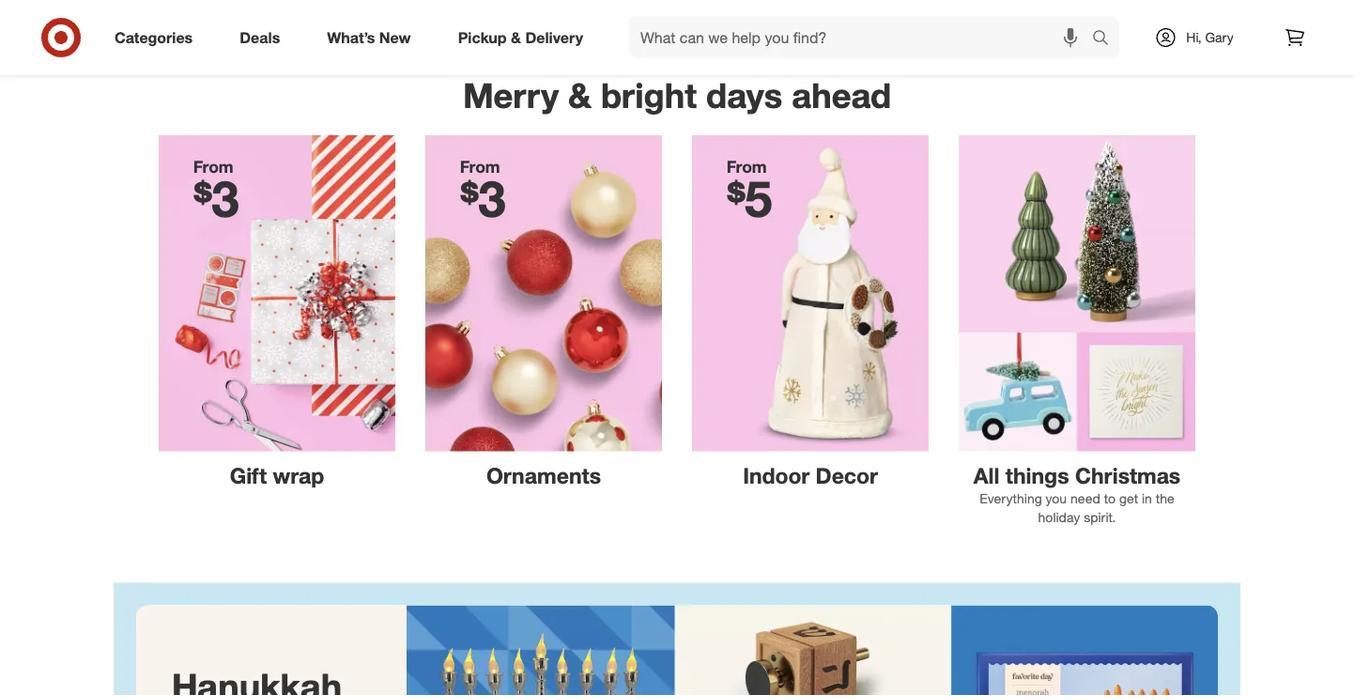 Task type: vqa. For each thing, say whether or not it's contained in the screenshot.
Commerce
no



Task type: describe. For each thing, give the bounding box(es) containing it.
deals link
[[224, 17, 304, 58]]

from $5
[[727, 156, 773, 228]]

bright
[[601, 74, 697, 116]]

what's new link
[[311, 17, 435, 58]]

things
[[1006, 462, 1070, 489]]

search
[[1084, 30, 1129, 48]]

in
[[1143, 490, 1153, 507]]

new
[[379, 28, 411, 47]]

indoor
[[743, 462, 810, 489]]

ahead
[[792, 74, 892, 116]]

& for merry
[[569, 74, 592, 116]]

gary
[[1206, 29, 1234, 46]]

merry & bright days ahead
[[463, 74, 892, 116]]

from for indoor
[[727, 156, 767, 177]]

hi, gary
[[1187, 29, 1234, 46]]

days
[[707, 74, 783, 116]]

2 from from the left
[[460, 156, 500, 177]]

decor
[[816, 462, 878, 489]]

from $3 for ornaments
[[460, 156, 506, 228]]

What can we help you find? suggestions appear below search field
[[630, 17, 1097, 58]]

all things christmas everything you need to get in the holiday spirit.
[[974, 462, 1181, 525]]

categories link
[[99, 17, 216, 58]]

search button
[[1084, 17, 1129, 62]]

you
[[1046, 490, 1068, 507]]

deals
[[240, 28, 280, 47]]

to
[[1105, 490, 1116, 507]]

what's
[[327, 28, 375, 47]]

holiday
[[1039, 509, 1081, 525]]



Task type: locate. For each thing, give the bounding box(es) containing it.
1 horizontal spatial &
[[569, 74, 592, 116]]

0 vertical spatial &
[[511, 28, 521, 47]]

0 horizontal spatial $3
[[193, 168, 239, 228]]

& down delivery
[[569, 74, 592, 116]]

pickup & delivery link
[[442, 17, 607, 58]]

gift wrap
[[230, 462, 324, 489]]

need
[[1071, 490, 1101, 507]]

from for gift
[[193, 156, 234, 177]]

what's new
[[327, 28, 411, 47]]

carousel region
[[114, 0, 1241, 55]]

ornaments
[[487, 462, 601, 489]]

2 from $3 from the left
[[460, 156, 506, 228]]

2 horizontal spatial from
[[727, 156, 767, 177]]

0 horizontal spatial &
[[511, 28, 521, 47]]

$3 for gift wrap
[[193, 168, 239, 228]]

1 horizontal spatial from $3
[[460, 156, 506, 228]]

from inside from $5
[[727, 156, 767, 177]]

from $3 for gift wrap
[[193, 156, 239, 228]]

hi,
[[1187, 29, 1202, 46]]

$5
[[727, 168, 773, 228]]

wrap
[[273, 462, 324, 489]]

1 horizontal spatial $3
[[460, 168, 506, 228]]

1 from $3 from the left
[[193, 156, 239, 228]]

& right pickup
[[511, 28, 521, 47]]

& inside "link"
[[511, 28, 521, 47]]

everything
[[980, 490, 1043, 507]]

1 horizontal spatial from
[[460, 156, 500, 177]]

from $3
[[193, 156, 239, 228], [460, 156, 506, 228]]

all
[[974, 462, 1000, 489]]

1 vertical spatial &
[[569, 74, 592, 116]]

& for pickup
[[511, 28, 521, 47]]

delivery
[[526, 28, 584, 47]]

0 horizontal spatial from
[[193, 156, 234, 177]]

gift
[[230, 462, 267, 489]]

2 $3 from the left
[[460, 168, 506, 228]]

indoor decor
[[743, 462, 878, 489]]

the
[[1156, 490, 1175, 507]]

from
[[193, 156, 234, 177], [460, 156, 500, 177], [727, 156, 767, 177]]

1 $3 from the left
[[193, 168, 239, 228]]

categories
[[115, 28, 193, 47]]

$3 for ornaments
[[460, 168, 506, 228]]

pickup
[[458, 28, 507, 47]]

spirit.
[[1084, 509, 1117, 525]]

&
[[511, 28, 521, 47], [569, 74, 592, 116]]

0 horizontal spatial from $3
[[193, 156, 239, 228]]

get
[[1120, 490, 1139, 507]]

christmas
[[1076, 462, 1181, 489]]

merry
[[463, 74, 559, 116]]

pickup & delivery
[[458, 28, 584, 47]]

3 from from the left
[[727, 156, 767, 177]]

1 from from the left
[[193, 156, 234, 177]]

$3
[[193, 168, 239, 228], [460, 168, 506, 228]]



